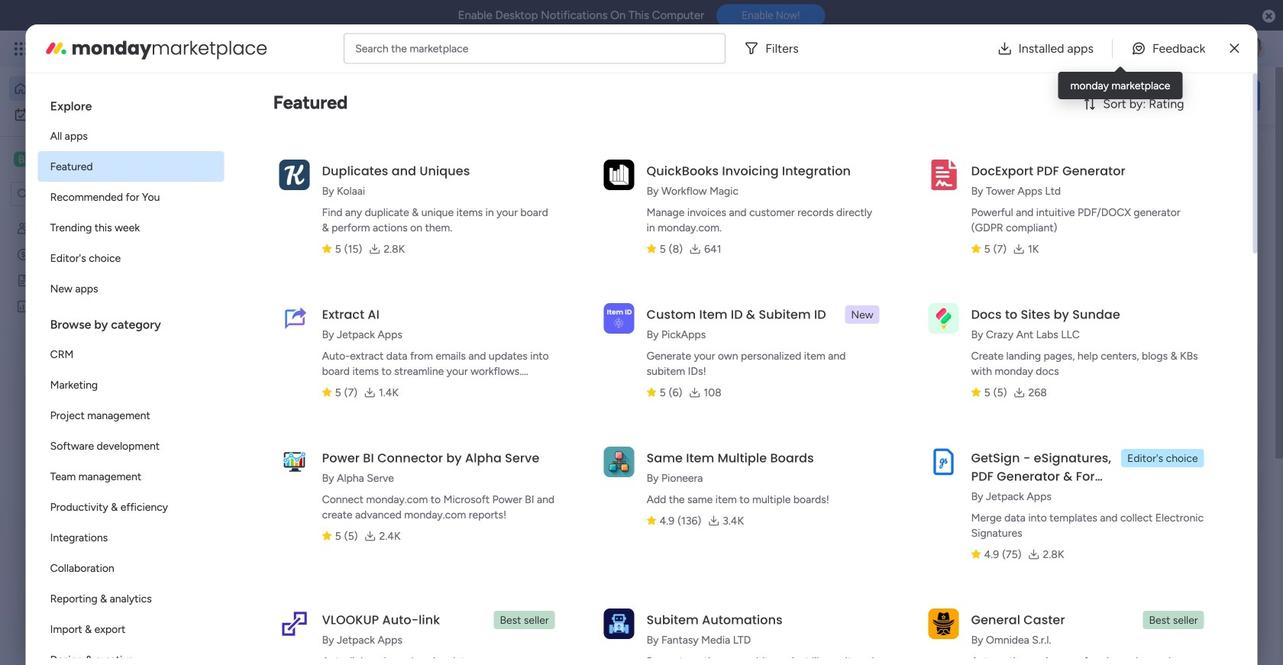 Task type: locate. For each thing, give the bounding box(es) containing it.
2 element
[[390, 606, 408, 624]]

0 vertical spatial add to favorites image
[[703, 310, 718, 325]]

add to favorites image
[[703, 310, 718, 325], [453, 497, 468, 512]]

0 vertical spatial heading
[[38, 86, 224, 121]]

1 horizontal spatial lottie animation element
[[599, 67, 1028, 125]]

lottie animation element
[[599, 67, 1028, 125], [0, 511, 195, 665]]

quick search results list box
[[236, 173, 995, 563]]

list box
[[38, 86, 224, 665], [0, 213, 195, 526]]

0 vertical spatial lottie animation element
[[599, 67, 1028, 125]]

update feed image
[[1046, 41, 1061, 57]]

1 vertical spatial heading
[[38, 304, 224, 339]]

notifications image
[[1012, 41, 1027, 57]]

1 horizontal spatial lottie animation image
[[599, 67, 1028, 125]]

option
[[9, 102, 186, 127], [38, 121, 224, 151], [38, 151, 224, 182], [38, 182, 224, 212], [38, 212, 224, 243], [0, 215, 195, 218], [38, 243, 224, 273], [38, 273, 224, 304], [38, 339, 224, 370], [38, 370, 224, 400], [38, 400, 224, 431], [38, 431, 224, 461], [38, 461, 224, 492], [38, 492, 224, 523], [38, 523, 224, 553], [38, 553, 224, 584], [38, 584, 224, 614], [38, 614, 224, 645]]

lottie animation image
[[599, 67, 1028, 125], [0, 511, 195, 665]]

0 horizontal spatial lottie animation image
[[0, 511, 195, 665]]

app logo image
[[279, 159, 310, 190], [604, 159, 634, 190], [929, 159, 959, 190], [279, 303, 310, 334], [604, 303, 634, 334], [929, 303, 959, 334], [279, 447, 310, 477], [604, 447, 634, 477], [929, 447, 959, 477], [279, 609, 310, 639], [604, 609, 634, 639], [929, 609, 959, 639]]

0 horizontal spatial lottie animation element
[[0, 511, 195, 665]]

see plans image
[[253, 40, 267, 57]]

1 horizontal spatial add to favorites image
[[703, 310, 718, 325]]

dapulse x slim image
[[1230, 39, 1239, 58]]

heading
[[38, 86, 224, 121], [38, 304, 224, 339]]

0 horizontal spatial add to favorites image
[[453, 497, 468, 512]]

1 vertical spatial add to favorites image
[[453, 497, 468, 512]]

v2 user feedback image
[[1044, 87, 1055, 104]]

0 vertical spatial lottie animation image
[[599, 67, 1028, 125]]

search everything image
[[1150, 41, 1166, 57]]

help image
[[1184, 41, 1199, 57]]

add to favorites image
[[953, 310, 968, 325]]



Task type: describe. For each thing, give the bounding box(es) containing it.
2 heading from the top
[[38, 304, 224, 339]]

monday marketplace image
[[1113, 41, 1128, 57]]

select product image
[[14, 41, 29, 57]]

Search in workspace field
[[32, 185, 128, 203]]

1 heading from the top
[[38, 86, 224, 121]]

monday marketplace image
[[44, 36, 68, 61]]

terry turtle image
[[1241, 37, 1265, 61]]

dapulse close image
[[1263, 9, 1276, 24]]

public dashboard image
[[16, 299, 31, 314]]

2 image
[[1057, 31, 1071, 49]]

public board image
[[755, 309, 772, 326]]

1 vertical spatial lottie animation image
[[0, 511, 195, 665]]

v2 bolt switch image
[[1163, 87, 1172, 104]]

public board image
[[16, 273, 31, 288]]

templates image image
[[1045, 146, 1247, 251]]

1 vertical spatial lottie animation element
[[0, 511, 195, 665]]



Task type: vqa. For each thing, say whether or not it's contained in the screenshot.
CONTACT SALES element
no



